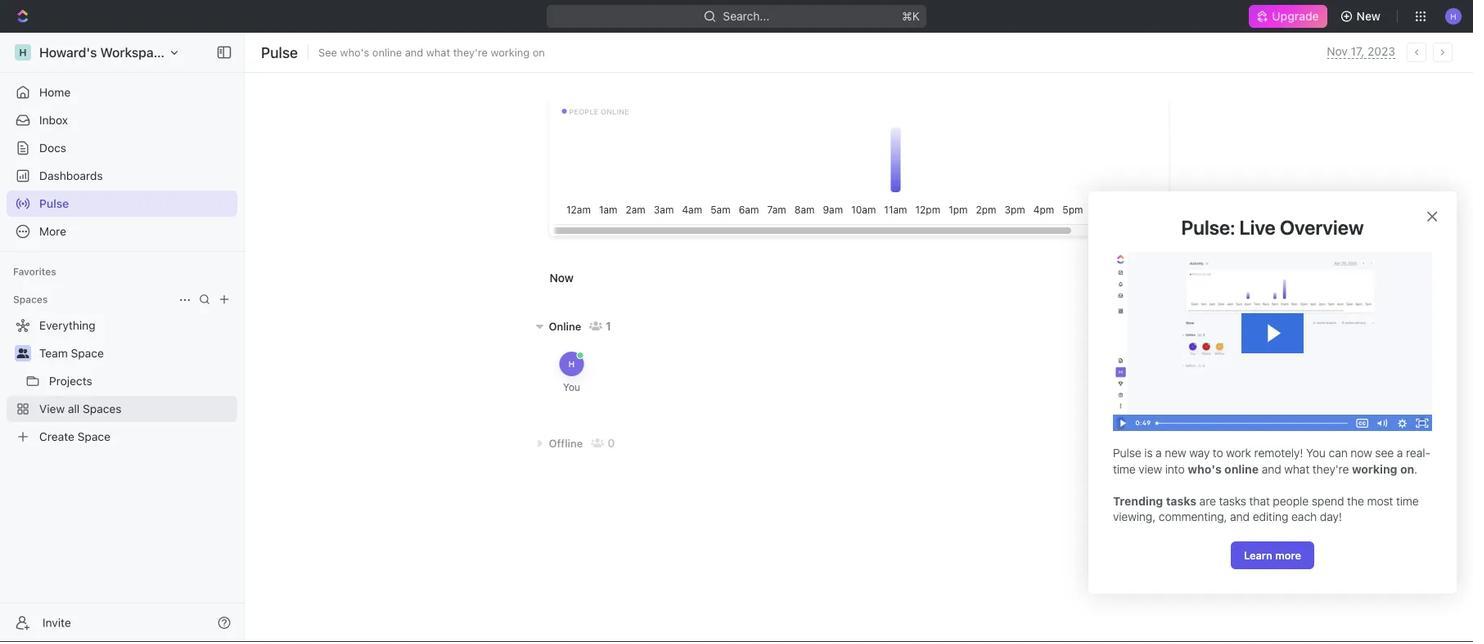 Task type: vqa. For each thing, say whether or not it's contained in the screenshot.
Billable
no



Task type: locate. For each thing, give the bounding box(es) containing it.
time right most on the right bottom
[[1397, 495, 1420, 508]]

a
[[1156, 447, 1163, 460], [1398, 447, 1404, 460]]

tasks
[[1167, 495, 1197, 508], [1220, 495, 1247, 508]]

howard's workspace
[[39, 45, 168, 60]]

1 horizontal spatial time
[[1397, 495, 1420, 508]]

nov
[[1328, 45, 1349, 58]]

workspace
[[100, 45, 168, 60]]

1
[[606, 320, 612, 333]]

0 horizontal spatial pulse
[[39, 197, 69, 210]]

and inside the are tasks that people spend the most time viewing, commenting, and editing each day!
[[1231, 511, 1251, 524]]

1 horizontal spatial a
[[1398, 447, 1404, 460]]

overview
[[1281, 216, 1365, 239]]

1 vertical spatial pulse
[[39, 197, 69, 210]]

can
[[1329, 447, 1349, 460]]

1 horizontal spatial tasks
[[1220, 495, 1247, 508]]

learn
[[1245, 550, 1273, 562]]

1 horizontal spatial spaces
[[83, 402, 122, 416]]

you up offline
[[563, 382, 581, 393]]

h
[[1451, 11, 1457, 21], [19, 47, 27, 58], [569, 359, 575, 369]]

who's down the way
[[1188, 463, 1222, 476]]

1 vertical spatial they're
[[1313, 463, 1350, 476]]

that
[[1250, 495, 1271, 508]]

tasks for are
[[1220, 495, 1247, 508]]

6am
[[739, 204, 759, 215]]

online
[[372, 46, 402, 59], [601, 107, 629, 116], [1225, 463, 1260, 476]]

working
[[491, 46, 530, 59], [1353, 463, 1398, 476]]

2 horizontal spatial h
[[1451, 11, 1457, 21]]

1 vertical spatial on
[[1401, 463, 1415, 476]]

learn more
[[1245, 550, 1302, 562]]

space up the projects
[[71, 347, 104, 360]]

1 a from the left
[[1156, 447, 1163, 460]]

1 vertical spatial space
[[78, 430, 111, 444]]

0 vertical spatial working
[[491, 46, 530, 59]]

the
[[1348, 495, 1365, 508]]

and
[[405, 46, 424, 59], [1262, 463, 1282, 476], [1231, 511, 1251, 524]]

0 vertical spatial and
[[405, 46, 424, 59]]

who's
[[340, 46, 370, 59], [1188, 463, 1222, 476]]

×
[[1427, 204, 1440, 226]]

0 vertical spatial online
[[372, 46, 402, 59]]

1 horizontal spatial on
[[1401, 463, 1415, 476]]

0 vertical spatial you
[[563, 382, 581, 393]]

1 vertical spatial time
[[1397, 495, 1420, 508]]

online for people online
[[601, 107, 629, 116]]

1 horizontal spatial working
[[1353, 463, 1398, 476]]

upgrade link
[[1250, 5, 1328, 28]]

0 vertical spatial space
[[71, 347, 104, 360]]

2 horizontal spatial online
[[1225, 463, 1260, 476]]

online right the see
[[372, 46, 402, 59]]

howard's workspace, , element
[[15, 44, 31, 61]]

create space
[[39, 430, 111, 444]]

a right is
[[1156, 447, 1163, 460]]

pulse link
[[7, 191, 237, 217]]

is
[[1145, 447, 1153, 460]]

2023
[[1368, 45, 1396, 58]]

1 horizontal spatial who's
[[1188, 463, 1222, 476]]

2 vertical spatial pulse
[[1114, 447, 1142, 460]]

on
[[533, 46, 545, 59], [1401, 463, 1415, 476]]

you
[[563, 382, 581, 393], [1307, 447, 1327, 460]]

team space
[[39, 347, 104, 360]]

sidebar navigation
[[0, 33, 248, 643]]

most
[[1368, 495, 1394, 508]]

0 horizontal spatial you
[[563, 382, 581, 393]]

0 vertical spatial spaces
[[13, 294, 48, 305]]

0 horizontal spatial time
[[1114, 463, 1136, 476]]

0 vertical spatial time
[[1114, 463, 1136, 476]]

pulse left is
[[1114, 447, 1142, 460]]

2 tasks from the left
[[1220, 495, 1247, 508]]

they're inside pulse: live overview dialog
[[1313, 463, 1350, 476]]

are tasks that people spend the most time viewing, commenting, and editing each day!
[[1114, 495, 1423, 524]]

1 horizontal spatial pulse
[[261, 43, 298, 61]]

1 vertical spatial online
[[601, 107, 629, 116]]

time inside the pulse is a new way to work remotely! you can now see a real- time view into
[[1114, 463, 1136, 476]]

pulse
[[261, 43, 298, 61], [39, 197, 69, 210], [1114, 447, 1142, 460]]

4pm
[[1034, 204, 1055, 215]]

tasks up commenting,
[[1167, 495, 1197, 508]]

everything link
[[7, 313, 234, 339]]

space
[[71, 347, 104, 360], [78, 430, 111, 444]]

spaces
[[13, 294, 48, 305], [83, 402, 122, 416]]

1 horizontal spatial they're
[[1313, 463, 1350, 476]]

more button
[[7, 219, 237, 245]]

0 horizontal spatial a
[[1156, 447, 1163, 460]]

day!
[[1321, 511, 1343, 524]]

1 vertical spatial and
[[1262, 463, 1282, 476]]

0 horizontal spatial spaces
[[13, 294, 48, 305]]

0 horizontal spatial h
[[19, 47, 27, 58]]

spaces right the all at left
[[83, 402, 122, 416]]

online right people
[[601, 107, 629, 116]]

1 horizontal spatial what
[[1285, 463, 1310, 476]]

tasks inside the are tasks that people spend the most time viewing, commenting, and editing each day!
[[1220, 495, 1247, 508]]

pulse: live overview dialog
[[1089, 192, 1458, 594]]

0 horizontal spatial working
[[491, 46, 530, 59]]

see
[[319, 46, 337, 59]]

1 vertical spatial who's
[[1188, 463, 1222, 476]]

2 vertical spatial and
[[1231, 511, 1251, 524]]

1 vertical spatial working
[[1353, 463, 1398, 476]]

favorites
[[13, 266, 56, 278]]

2 vertical spatial online
[[1225, 463, 1260, 476]]

you up who's online and what they're working on .
[[1307, 447, 1327, 460]]

0 vertical spatial they're
[[453, 46, 488, 59]]

online inside pulse: live overview dialog
[[1225, 463, 1260, 476]]

home link
[[7, 79, 237, 106]]

projects
[[49, 375, 92, 388]]

view all spaces
[[39, 402, 122, 416]]

0 horizontal spatial what
[[426, 46, 450, 59]]

space down view all spaces
[[78, 430, 111, 444]]

1 vertical spatial h
[[19, 47, 27, 58]]

dashboards
[[39, 169, 103, 183]]

time left the view
[[1114, 463, 1136, 476]]

a right the see
[[1398, 447, 1404, 460]]

online down work
[[1225, 463, 1260, 476]]

what
[[426, 46, 450, 59], [1285, 463, 1310, 476]]

12am 1am 2am 3am 4am 5am 6am 7am 8am 9am 10am
[[566, 204, 876, 215]]

0 horizontal spatial tasks
[[1167, 495, 1197, 508]]

0 vertical spatial on
[[533, 46, 545, 59]]

0 horizontal spatial and
[[405, 46, 424, 59]]

1 horizontal spatial you
[[1307, 447, 1327, 460]]

1 horizontal spatial online
[[601, 107, 629, 116]]

2 vertical spatial h
[[569, 359, 575, 369]]

time
[[1114, 463, 1136, 476], [1397, 495, 1420, 508]]

who's right the see
[[340, 46, 370, 59]]

tree containing everything
[[7, 313, 237, 450]]

spaces down "favorites" button on the top
[[13, 294, 48, 305]]

invite
[[43, 617, 71, 630]]

0 horizontal spatial on
[[533, 46, 545, 59]]

pulse up more
[[39, 197, 69, 210]]

offline
[[549, 438, 583, 450]]

1 vertical spatial you
[[1307, 447, 1327, 460]]

to
[[1213, 447, 1224, 460]]

nov 17, 2023 button
[[1328, 45, 1396, 59]]

tree
[[7, 313, 237, 450]]

view
[[1139, 463, 1163, 476]]

pulse left the see
[[261, 43, 298, 61]]

1 vertical spatial what
[[1285, 463, 1310, 476]]

2 horizontal spatial pulse
[[1114, 447, 1142, 460]]

1 horizontal spatial and
[[1231, 511, 1251, 524]]

pulse inside the pulse is a new way to work remotely! you can now see a real- time view into
[[1114, 447, 1142, 460]]

0 horizontal spatial online
[[372, 46, 402, 59]]

tasks right "are"
[[1220, 495, 1247, 508]]

team
[[39, 347, 68, 360]]

1 tasks from the left
[[1167, 495, 1197, 508]]

0 vertical spatial who's
[[340, 46, 370, 59]]

0 vertical spatial h
[[1451, 11, 1457, 21]]



Task type: describe. For each thing, give the bounding box(es) containing it.
9am
[[823, 204, 843, 215]]

h inside "sidebar" navigation
[[19, 47, 27, 58]]

people
[[1274, 495, 1310, 508]]

search...
[[724, 9, 770, 23]]

what inside pulse: live overview dialog
[[1285, 463, 1310, 476]]

2am
[[626, 204, 646, 215]]

docs link
[[7, 135, 237, 161]]

new
[[1357, 9, 1381, 23]]

inbox link
[[7, 107, 237, 133]]

way
[[1190, 447, 1210, 460]]

7am
[[767, 204, 786, 215]]

17,
[[1352, 45, 1365, 58]]

pulse inside "sidebar" navigation
[[39, 197, 69, 210]]

create
[[39, 430, 74, 444]]

each
[[1292, 511, 1318, 524]]

people online
[[570, 107, 629, 116]]

editing
[[1253, 511, 1289, 524]]

working inside pulse: live overview dialog
[[1353, 463, 1398, 476]]

all
[[68, 402, 80, 416]]

remotely!
[[1255, 447, 1304, 460]]

0 vertical spatial what
[[426, 46, 450, 59]]

more
[[1276, 550, 1302, 562]]

trending tasks
[[1114, 495, 1197, 508]]

new
[[1166, 447, 1187, 460]]

12pm 1pm 2pm 3pm 4pm
[[916, 204, 1055, 215]]

trending
[[1114, 495, 1164, 508]]

upgrade
[[1273, 9, 1320, 23]]

people
[[570, 107, 599, 116]]

0 vertical spatial pulse
[[261, 43, 298, 61]]

projects link
[[49, 368, 234, 395]]

spend
[[1312, 495, 1345, 508]]

real-
[[1407, 447, 1431, 460]]

12pm
[[916, 204, 941, 215]]

online
[[549, 321, 582, 333]]

time inside the are tasks that people spend the most time viewing, commenting, and editing each day!
[[1397, 495, 1420, 508]]

1 vertical spatial spaces
[[83, 402, 122, 416]]

nov 17, 2023
[[1328, 45, 1396, 58]]

everything
[[39, 319, 96, 332]]

more
[[39, 225, 66, 238]]

see
[[1376, 447, 1395, 460]]

2pm
[[976, 204, 997, 215]]

who's inside pulse: live overview dialog
[[1188, 463, 1222, 476]]

tree inside "sidebar" navigation
[[7, 313, 237, 450]]

0 horizontal spatial who's
[[340, 46, 370, 59]]

1 horizontal spatial h
[[569, 359, 575, 369]]

favorites button
[[7, 262, 63, 282]]

you inside the pulse is a new way to work remotely! you can now see a real- time view into
[[1307, 447, 1327, 460]]

pulse: live overview
[[1182, 216, 1365, 239]]

online for who's online and what they're working on .
[[1225, 463, 1260, 476]]

3am
[[654, 204, 674, 215]]

home
[[39, 86, 71, 99]]

1am
[[599, 204, 617, 215]]

⌘k
[[903, 9, 920, 23]]

× button
[[1427, 204, 1440, 226]]

10am
[[851, 204, 876, 215]]

view
[[39, 402, 65, 416]]

who's online and what they're working on .
[[1188, 463, 1418, 476]]

work
[[1227, 447, 1252, 460]]

on inside pulse: live overview dialog
[[1401, 463, 1415, 476]]

11am
[[884, 204, 907, 215]]

are
[[1200, 495, 1217, 508]]

h button
[[1441, 3, 1467, 29]]

1pm
[[949, 204, 968, 215]]

pulse:
[[1182, 216, 1236, 239]]

live
[[1240, 216, 1276, 239]]

inbox
[[39, 113, 68, 127]]

.
[[1415, 463, 1418, 476]]

0
[[608, 437, 615, 450]]

tasks for trending
[[1167, 495, 1197, 508]]

0 horizontal spatial they're
[[453, 46, 488, 59]]

create space link
[[7, 424, 234, 450]]

space for create space
[[78, 430, 111, 444]]

12am
[[566, 204, 591, 215]]

5am
[[711, 204, 731, 215]]

howard's
[[39, 45, 97, 60]]

viewing,
[[1114, 511, 1156, 524]]

now
[[1351, 447, 1373, 460]]

space for team space
[[71, 347, 104, 360]]

dashboards link
[[7, 163, 237, 189]]

2 a from the left
[[1398, 447, 1404, 460]]

new button
[[1334, 3, 1391, 29]]

pulse is a new way to work remotely! you can now see a real- time view into
[[1114, 447, 1431, 476]]

now
[[550, 271, 574, 285]]

user group image
[[17, 349, 29, 359]]

6pm
[[1092, 204, 1112, 215]]

team space link
[[39, 341, 234, 367]]

2 horizontal spatial and
[[1262, 463, 1282, 476]]

into
[[1166, 463, 1185, 476]]

3pm
[[1005, 204, 1025, 215]]

commenting,
[[1159, 511, 1228, 524]]

see who's online and what they're working on
[[319, 46, 545, 59]]

5pm
[[1063, 204, 1083, 215]]

8am
[[795, 204, 815, 215]]

h inside dropdown button
[[1451, 11, 1457, 21]]



